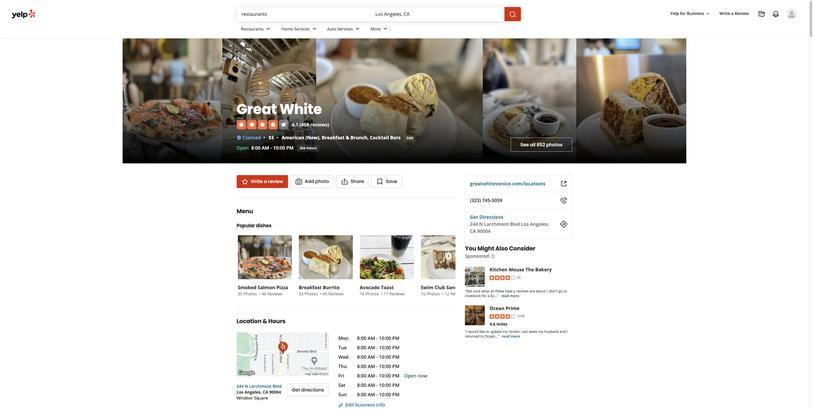 Task type: locate. For each thing, give the bounding box(es) containing it.
more
[[510, 293, 519, 298], [511, 334, 520, 339]]

- for wed
[[376, 354, 378, 360]]

1 vertical spatial a
[[264, 178, 267, 185]]

am for fri
[[368, 373, 375, 379]]

0 horizontal spatial a
[[264, 178, 267, 185]]

ocean prime link
[[490, 305, 520, 312]]

see left 852
[[521, 141, 529, 148]]

1 horizontal spatial my
[[538, 329, 543, 334]]

photo of great white - los angeles, ca, us. breakfast burrito image
[[316, 38, 483, 163]]

see
[[521, 141, 529, 148], [300, 145, 306, 150]]

kitchen mouse the bakery
[[490, 266, 552, 273]]

1 vertical spatial los
[[237, 389, 244, 395]]

open left now
[[404, 373, 417, 379]]

1 horizontal spatial ,
[[368, 134, 369, 141]]

& left brunch
[[346, 134, 349, 141]]

business
[[687, 11, 704, 16]]

0 vertical spatial read more
[[501, 293, 519, 298]]

0 vertical spatial 90004
[[477, 228, 491, 234]]

0 vertical spatial read more link
[[501, 293, 519, 298]]

90004 down 244 n larchmont blvd link
[[269, 389, 281, 395]]

2 8:00 am - 10:00 pm from the top
[[357, 344, 400, 351]]

reviews down pizza
[[267, 291, 283, 297]]

1 horizontal spatial get
[[470, 214, 478, 220]]

see inside see all 852 photos link
[[521, 141, 529, 148]]

more left last
[[511, 334, 520, 339]]

services
[[294, 26, 310, 32], [337, 26, 353, 32]]

1 vertical spatial blvd
[[273, 383, 282, 389]]

to inside "not sure what all these hate-y reviews are about. i don't go to cookbook for a $2…"
[[564, 289, 567, 294]]

ocean
[[490, 305, 505, 312]]

angeles, left 24 directions v2 icon
[[530, 221, 549, 227]]

might
[[477, 244, 494, 253]]

my right week
[[538, 329, 543, 334]]

a left $2…" at the bottom right
[[488, 293, 490, 298]]

1 horizontal spatial to
[[486, 329, 489, 334]]

cocktail bars link
[[370, 134, 401, 141]]

, down reviews)
[[319, 134, 321, 141]]

read more link left last
[[502, 334, 520, 339]]

bakery
[[535, 266, 552, 273]]

services right auto at the left
[[337, 26, 353, 32]]

8:00 am - 10:00 pm for sun
[[357, 391, 400, 398]]

directions
[[480, 214, 504, 220]]

1 vertical spatial breakfast
[[299, 284, 322, 291]]

0 vertical spatial a
[[732, 11, 734, 16]]

2 services from the left
[[337, 26, 353, 32]]

reviews for salmon
[[267, 291, 283, 297]]

2 none field from the left
[[376, 11, 500, 17]]

i
[[548, 289, 549, 294], [567, 329, 568, 334]]

larchmont down directions
[[484, 221, 509, 227]]

sandwich
[[446, 284, 469, 291]]

reviews down burrito
[[328, 291, 344, 297]]

None field
[[242, 11, 366, 17], [376, 11, 500, 17]]

read for kitchen
[[501, 293, 509, 298]]

husband
[[544, 329, 559, 334]]

0 vertical spatial get
[[470, 214, 478, 220]]

8:00 am - 10:00 pm for tue
[[357, 344, 400, 351]]

see for see all 852 photos
[[521, 141, 529, 148]]

4 star rating image
[[490, 275, 516, 280], [490, 314, 516, 319]]

services for home services
[[294, 26, 310, 32]]

burrito
[[323, 284, 340, 291]]

a left review
[[264, 178, 267, 185]]

menu element
[[227, 197, 476, 298]]

8:00 right mon
[[357, 335, 367, 342]]

8:00 am - 10:00 pm
[[357, 335, 400, 342], [357, 344, 400, 351], [357, 354, 400, 360], [357, 363, 400, 370], [357, 373, 400, 379], [357, 382, 400, 388], [357, 391, 400, 398]]

n
[[479, 221, 483, 227], [245, 383, 248, 389]]

to right like
[[486, 329, 489, 334]]

10:00 for fri
[[379, 373, 391, 379]]

yelp
[[671, 11, 679, 16]]

larchmont
[[484, 221, 509, 227], [249, 383, 272, 389]]

3 photos from the left
[[366, 291, 379, 297]]

photos
[[546, 141, 563, 148]]

24 phone v2 image
[[560, 197, 567, 204]]

am for wed
[[368, 354, 375, 360]]

write inside user actions element
[[720, 11, 730, 16]]

avocado
[[360, 284, 380, 291]]

4 star rating image up miles
[[490, 314, 516, 319]]

i right and
[[567, 329, 568, 334]]

write a review link
[[237, 175, 288, 188]]

0 horizontal spatial larchmont
[[249, 383, 272, 389]]

0 horizontal spatial all
[[491, 289, 494, 294]]

get down the (323)
[[470, 214, 478, 220]]

read more link up prime
[[501, 293, 519, 298]]

852
[[537, 141, 545, 148]]

1 horizontal spatial 244
[[470, 221, 478, 227]]

open for open now
[[404, 373, 417, 379]]

0 vertical spatial write
[[720, 11, 730, 16]]

4 reviews from the left
[[451, 291, 466, 297]]

8:00 for fri
[[357, 373, 367, 379]]

0 horizontal spatial i
[[548, 289, 549, 294]]

1 vertical spatial get
[[292, 387, 300, 393]]

, left cocktail
[[368, 134, 369, 141]]

photos right 33
[[305, 291, 318, 297]]

reviews for toast
[[390, 291, 405, 297]]

save button
[[372, 175, 402, 188]]

the
[[526, 266, 534, 273]]

0 horizontal spatial for
[[482, 293, 487, 298]]

90004
[[477, 228, 491, 234], [269, 389, 281, 395]]

angeles, down 244 n larchmont blvd link
[[245, 389, 262, 395]]

8:00 am - 10:00 pm for thu
[[357, 363, 400, 370]]

see inside "see hours" link
[[300, 145, 306, 150]]

toast
[[381, 284, 394, 291]]

2 24 chevron down v2 image from the left
[[311, 25, 318, 32]]

1 vertical spatial all
[[491, 289, 494, 294]]

write a review
[[251, 178, 283, 185]]

1 horizontal spatial ca
[[470, 228, 476, 234]]

244 up windsor
[[237, 383, 244, 389]]

tyler b. image
[[787, 8, 797, 18]]

location & hours element
[[227, 307, 465, 408]]

yelp for business button
[[668, 8, 713, 19]]

all right what
[[491, 289, 494, 294]]

0 horizontal spatial see
[[300, 145, 306, 150]]

1 horizontal spatial open
[[404, 373, 417, 379]]

(459 reviews) link
[[300, 121, 329, 128]]

0 horizontal spatial blvd
[[273, 383, 282, 389]]

4 8:00 am - 10:00 pm from the top
[[357, 363, 400, 370]]

2 horizontal spatial to
[[564, 289, 567, 294]]

0 horizontal spatial 90004
[[269, 389, 281, 395]]

8:00 right the wed
[[357, 354, 367, 360]]

1 horizontal spatial larchmont
[[484, 221, 509, 227]]

open inside location & hours element
[[404, 373, 417, 379]]

1 vertical spatial i
[[567, 329, 568, 334]]

1 vertical spatial 244
[[237, 383, 244, 389]]

24 chevron down v2 image right restaurants
[[265, 25, 272, 32]]

0 vertical spatial n
[[479, 221, 483, 227]]

larchmont up the square
[[249, 383, 272, 389]]

0 vertical spatial read
[[501, 293, 509, 298]]

all inside "not sure what all these hate-y reviews are about. i don't go to cookbook for a $2…"
[[491, 289, 494, 294]]

1 8:00 am - 10:00 pm from the top
[[357, 335, 400, 342]]

see left hours
[[300, 145, 306, 150]]

1 vertical spatial more
[[511, 334, 520, 339]]

0 horizontal spatial services
[[294, 26, 310, 32]]

write left the review
[[720, 11, 730, 16]]

more
[[371, 26, 381, 32]]

1 horizontal spatial all
[[530, 141, 536, 148]]

directions
[[301, 387, 324, 393]]

my down miles
[[503, 329, 508, 334]]

0 horizontal spatial los
[[237, 389, 244, 395]]

0 horizontal spatial &
[[263, 317, 267, 325]]

1 horizontal spatial n
[[479, 221, 483, 227]]

1 vertical spatial angeles,
[[245, 389, 262, 395]]

0 vertical spatial more
[[510, 293, 519, 298]]

los inside 'get directions 244 n larchmont blvd los angeles, ca 90004'
[[521, 221, 529, 227]]

0 horizontal spatial n
[[245, 383, 248, 389]]

24 chevron down v2 image right more
[[382, 25, 389, 32]]

pm for fri
[[392, 373, 400, 379]]

breakfast up 33
[[299, 284, 322, 291]]

0 vertical spatial angeles,
[[530, 221, 549, 227]]

0 horizontal spatial ca
[[263, 389, 268, 395]]

photos
[[244, 291, 257, 297], [305, 291, 318, 297], [366, 291, 379, 297], [427, 291, 440, 297]]

get directions 244 n larchmont blvd los angeles, ca 90004
[[470, 214, 549, 234]]

1 vertical spatial open
[[404, 373, 417, 379]]

smoked
[[238, 284, 257, 291]]

photos inside swim club sandwich 10 photos
[[427, 291, 440, 297]]

write for write a review
[[720, 11, 730, 16]]

8:00 right thu
[[357, 363, 367, 370]]

club
[[435, 284, 445, 291]]

0 vertical spatial open
[[237, 145, 249, 151]]

1 horizontal spatial none field
[[376, 11, 500, 17]]

0 horizontal spatial write
[[251, 178, 263, 185]]

read more link for prime
[[502, 334, 520, 339]]

open 8:00 am - 10:00 pm
[[237, 145, 294, 151]]

16 claim filled v2 image
[[237, 135, 241, 140]]

0 horizontal spatial my
[[503, 329, 508, 334]]

3 24 chevron down v2 image from the left
[[354, 25, 361, 32]]

write right '24 star v2' 'icon'
[[251, 178, 263, 185]]

24
[[517, 275, 521, 280]]

am
[[262, 145, 269, 151], [368, 335, 375, 342], [368, 344, 375, 351], [368, 354, 375, 360], [368, 363, 375, 370], [368, 373, 375, 379], [368, 382, 375, 388], [368, 391, 375, 398]]

reviews for club
[[451, 291, 466, 297]]

24 chevron down v2 image inside home services link
[[311, 25, 318, 32]]

photos down avocado
[[366, 291, 379, 297]]

0 vertical spatial all
[[530, 141, 536, 148]]

1 horizontal spatial services
[[337, 26, 353, 32]]

get directions link
[[470, 214, 504, 220]]

244 down get directions link
[[470, 221, 478, 227]]

edit
[[407, 135, 413, 140]]

2 horizontal spatial a
[[732, 11, 734, 16]]

1 horizontal spatial &
[[346, 134, 349, 141]]

2 vertical spatial a
[[488, 293, 490, 298]]

8:00 right sat on the left of the page
[[357, 382, 367, 388]]

pm for wed
[[392, 354, 400, 360]]

read more left last
[[502, 334, 520, 339]]

4 24 chevron down v2 image from the left
[[382, 25, 389, 32]]

location
[[237, 317, 262, 325]]

n up windsor
[[245, 383, 248, 389]]

0 vertical spatial 244
[[470, 221, 478, 227]]

add photo link
[[290, 175, 334, 188]]

2 4 star rating image from the top
[[490, 314, 516, 319]]

a left the review
[[732, 11, 734, 16]]

angeles, inside 244 n larchmont blvd los angeles, ca 90004 windsor square
[[245, 389, 262, 395]]

projects image
[[758, 11, 765, 18]]

1 vertical spatial for
[[482, 293, 487, 298]]

24 chevron down v2 image inside more link
[[382, 25, 389, 32]]

photo of great white - los angeles, ca, us. interior image
[[222, 38, 316, 163]]

7 8:00 am - 10:00 pm from the top
[[357, 391, 400, 398]]

- for sun
[[376, 391, 378, 398]]

24 chevron down v2 image inside restaurants link
[[265, 25, 272, 32]]

1 horizontal spatial blvd
[[510, 221, 520, 227]]

breakfast burrito 33 photos
[[299, 284, 340, 297]]

ca inside 'get directions 244 n larchmont blvd los angeles, ca 90004'
[[470, 228, 476, 234]]

None search field
[[237, 7, 522, 21]]

24 star v2 image
[[241, 178, 248, 185]]

for right sure
[[482, 293, 487, 298]]

8:00 for thu
[[357, 363, 367, 370]]

see all 852 photos link
[[511, 138, 572, 152]]

90004 down get directions link
[[477, 228, 491, 234]]

24 share v2 image
[[341, 178, 348, 185]]

1 horizontal spatial los
[[521, 221, 529, 227]]

8:00 right fri
[[357, 373, 367, 379]]

read more for prime
[[502, 334, 520, 339]]

a inside "not sure what all these hate-y reviews are about. i don't go to cookbook for a $2…"
[[488, 293, 490, 298]]

1 horizontal spatial i
[[567, 329, 568, 334]]

reviews down sandwich
[[451, 291, 466, 297]]

read more up prime
[[501, 293, 519, 298]]

more for prime
[[511, 334, 520, 339]]

los up consider
[[521, 221, 529, 227]]

review.
[[509, 329, 520, 334]]

ca up the square
[[263, 389, 268, 395]]

2 , from the left
[[368, 134, 369, 141]]

3 reviews from the left
[[390, 291, 405, 297]]

45 reviews
[[323, 291, 344, 297]]

larchmont inside 244 n larchmont blvd los angeles, ca 90004 windsor square
[[249, 383, 272, 389]]

6 8:00 am - 10:00 pm from the top
[[357, 382, 400, 388]]

1 horizontal spatial 90004
[[477, 228, 491, 234]]

0 horizontal spatial none field
[[242, 11, 366, 17]]

breakfast inside breakfast burrito 33 photos
[[299, 284, 322, 291]]

get inside 'get directions 244 n larchmont blvd los angeles, ca 90004'
[[470, 214, 478, 220]]

all left 852
[[530, 141, 536, 148]]

1 24 chevron down v2 image from the left
[[265, 25, 272, 32]]

write
[[720, 11, 730, 16], [251, 178, 263, 185]]

1 none field from the left
[[242, 11, 366, 17]]

write for write a review
[[251, 178, 263, 185]]

0 vertical spatial blvd
[[510, 221, 520, 227]]

none field 'find'
[[242, 11, 366, 17]]

8:00 right sun
[[357, 391, 367, 398]]

home
[[281, 26, 293, 32]]

get left directions
[[292, 387, 300, 393]]

0 vertical spatial larchmont
[[484, 221, 509, 227]]

8:00 right tue at the bottom left
[[357, 344, 367, 351]]

see hours
[[300, 145, 317, 150]]

returned
[[465, 334, 480, 339]]

for right yelp
[[680, 11, 686, 16]]

"i would like to update my review. last week my husband and i returned to ocean…"
[[465, 329, 568, 339]]

read right $2…" at the bottom right
[[501, 293, 509, 298]]

0 horizontal spatial open
[[237, 145, 249, 151]]

dishes
[[256, 222, 272, 229]]

pm for tue
[[392, 344, 400, 351]]

,
[[319, 134, 321, 141], [368, 134, 369, 141]]

0 horizontal spatial angeles,
[[245, 389, 262, 395]]

1 vertical spatial read
[[502, 334, 510, 339]]

10:00
[[273, 145, 285, 151], [379, 335, 391, 342], [379, 344, 391, 351], [379, 354, 391, 360], [379, 363, 391, 370], [379, 373, 391, 379], [379, 382, 391, 388], [379, 391, 391, 398]]

0 vertical spatial i
[[548, 289, 549, 294]]

24 chevron down v2 image right auto services
[[354, 25, 361, 32]]

0 horizontal spatial 244
[[237, 383, 244, 389]]

35
[[238, 291, 243, 297]]

1 vertical spatial n
[[245, 383, 248, 389]]

1 vertical spatial write
[[251, 178, 263, 185]]

0 horizontal spatial get
[[292, 387, 300, 393]]

breakfast down reviews)
[[322, 134, 345, 141]]

1 photos from the left
[[244, 291, 257, 297]]

4 photos from the left
[[427, 291, 440, 297]]

am for tue
[[368, 344, 375, 351]]

restaurants
[[241, 26, 264, 32]]

thu
[[338, 363, 347, 370]]

& left hours
[[263, 317, 267, 325]]

los up windsor
[[237, 389, 244, 395]]

1 horizontal spatial angeles,
[[530, 221, 549, 227]]

loading interface... image
[[795, 38, 813, 163]]

0 vertical spatial ca
[[470, 228, 476, 234]]

&
[[346, 134, 349, 141], [263, 317, 267, 325]]

2 photos from the left
[[305, 291, 318, 297]]

-
[[270, 145, 272, 151], [376, 335, 378, 342], [376, 344, 378, 351], [376, 354, 378, 360], [376, 363, 378, 370], [376, 373, 378, 379], [376, 382, 378, 388], [376, 391, 378, 398]]

i left don't
[[548, 289, 549, 294]]

read for ocean
[[502, 334, 510, 339]]

1 horizontal spatial write
[[720, 11, 730, 16]]

get inside location & hours element
[[292, 387, 300, 393]]

home services link
[[277, 21, 323, 38]]

0 vertical spatial los
[[521, 221, 529, 227]]

4 star rating image down kitchen
[[490, 275, 516, 280]]

24 chevron down v2 image
[[265, 25, 272, 32], [311, 25, 318, 32], [354, 25, 361, 32], [382, 25, 389, 32]]

to right go
[[564, 289, 567, 294]]

3 8:00 am - 10:00 pm from the top
[[357, 354, 400, 360]]

location & hours
[[237, 317, 286, 325]]

24 chevron down v2 image left auto at the left
[[311, 25, 318, 32]]

n down get directions link
[[479, 221, 483, 227]]

16
[[360, 291, 365, 297]]

smoked salmon pizza image
[[238, 235, 292, 279]]

1 horizontal spatial for
[[680, 11, 686, 16]]

1 vertical spatial 90004
[[269, 389, 281, 395]]

and
[[560, 329, 566, 334]]

notifications image
[[773, 11, 780, 18]]

larchmont inside 'get directions 244 n larchmont blvd los angeles, ca 90004'
[[484, 221, 509, 227]]

photos down swim
[[427, 291, 440, 297]]

24 chevron down v2 image inside auto services link
[[354, 25, 361, 32]]

5 8:00 am - 10:00 pm from the top
[[357, 373, 400, 379]]

photos down smoked on the left of the page
[[244, 291, 257, 297]]

1 vertical spatial ca
[[263, 389, 268, 395]]

ca up you
[[470, 228, 476, 234]]

user actions element
[[666, 7, 805, 43]]

read right update
[[502, 334, 510, 339]]

2 reviews from the left
[[328, 291, 344, 297]]

am for sun
[[368, 391, 375, 398]]

for
[[680, 11, 686, 16], [482, 293, 487, 298]]

reviews
[[267, 291, 283, 297], [328, 291, 344, 297], [390, 291, 405, 297], [451, 291, 466, 297]]

a
[[732, 11, 734, 16], [264, 178, 267, 185], [488, 293, 490, 298]]

12 reviews
[[445, 291, 466, 297]]

square
[[254, 395, 268, 401]]

1 reviews from the left
[[267, 291, 283, 297]]

0 vertical spatial 4 star rating image
[[490, 275, 516, 280]]

to right 'returned'
[[481, 334, 484, 339]]

0 horizontal spatial ,
[[319, 134, 321, 141]]

see all 852 photos
[[521, 141, 563, 148]]

next image
[[445, 253, 452, 260]]

read more for mouse
[[501, 293, 519, 298]]

4 star rating image for kitchen
[[490, 275, 516, 280]]

add photo
[[305, 178, 329, 185]]

reviews right 17 at the bottom left of page
[[390, 291, 405, 297]]

1 4 star rating image from the top
[[490, 275, 516, 280]]

4 star rating image for ocean
[[490, 314, 516, 319]]

open down 16 claim filled v2 icon
[[237, 145, 249, 151]]

more up prime
[[510, 293, 519, 298]]

1 vertical spatial 4 star rating image
[[490, 314, 516, 319]]

24 external link v2 image
[[560, 180, 567, 187]]

24 directions v2 image
[[560, 221, 567, 228]]

pm
[[286, 145, 294, 151], [392, 335, 400, 342], [392, 344, 400, 351], [392, 354, 400, 360], [392, 363, 400, 370], [392, 373, 400, 379], [392, 382, 400, 388], [392, 391, 400, 398]]

0 vertical spatial for
[[680, 11, 686, 16]]

16 info v2 image
[[490, 254, 495, 259]]

33
[[299, 291, 304, 297]]

1 vertical spatial larchmont
[[249, 383, 272, 389]]

8:00 am - 10:00 pm for wed
[[357, 354, 400, 360]]

1 horizontal spatial see
[[521, 141, 529, 148]]

1 services from the left
[[294, 26, 310, 32]]

1 vertical spatial &
[[263, 317, 267, 325]]

8:00 down claimed
[[251, 145, 261, 151]]

services right home
[[294, 26, 310, 32]]

angeles, inside 'get directions 244 n larchmont blvd los angeles, ca 90004'
[[530, 221, 549, 227]]

kitchen mouse the bakery image
[[465, 267, 485, 287]]

1 horizontal spatial a
[[488, 293, 490, 298]]

get directions
[[292, 387, 324, 393]]

1 vertical spatial read more
[[502, 334, 520, 339]]

1 vertical spatial read more link
[[502, 334, 520, 339]]

Near text field
[[376, 11, 500, 17]]

"i
[[465, 329, 467, 334]]

24 chevron down v2 image for auto services
[[354, 25, 361, 32]]



Task type: describe. For each thing, give the bounding box(es) containing it.
week
[[529, 329, 538, 334]]

10:00 for thu
[[379, 363, 391, 370]]

add
[[305, 178, 314, 185]]

- for fri
[[376, 373, 378, 379]]

blvd inside 'get directions 244 n larchmont blvd los angeles, ca 90004'
[[510, 221, 520, 227]]

last
[[521, 329, 528, 334]]

"not sure what all these hate-y reviews are about. i don't go to cookbook for a $2…"
[[465, 289, 567, 298]]

0 vertical spatial &
[[346, 134, 349, 141]]

great
[[237, 99, 277, 119]]

ca inside 244 n larchmont blvd los angeles, ca 90004 windsor square
[[263, 389, 268, 395]]

pm for sat
[[392, 382, 400, 388]]

8:00 am - 10:00 pm for fri
[[357, 373, 400, 379]]

16 pencil v2 image
[[338, 403, 343, 408]]

see hours link
[[297, 145, 319, 152]]

8:00 for sat
[[357, 382, 367, 388]]

previous image
[[240, 253, 247, 260]]

also
[[495, 244, 508, 253]]

claimed
[[243, 134, 261, 141]]

los inside 244 n larchmont blvd los angeles, ca 90004 windsor square
[[237, 389, 244, 395]]

- for thu
[[376, 363, 378, 370]]

5059
[[492, 197, 503, 204]]

about.
[[536, 289, 547, 294]]

8:00 am - 10:00 pm for mon
[[357, 335, 400, 342]]

map image
[[237, 332, 329, 376]]

read more link for mouse
[[501, 293, 519, 298]]

(323) 745-5059
[[470, 197, 503, 204]]

restaurants link
[[236, 21, 277, 38]]

photo of great white - los angeles, ca, us. breakfast burrito with salsa @bilalandjesseatfood image
[[577, 38, 702, 163]]

n inside 244 n larchmont blvd los angeles, ca 90004 windsor square
[[245, 383, 248, 389]]

4.1
[[292, 121, 298, 128]]

i inside "not sure what all these hate-y reviews are about. i don't go to cookbook for a $2…"
[[548, 289, 549, 294]]

0 vertical spatial breakfast
[[322, 134, 345, 141]]

swim club sandwich image
[[421, 235, 475, 279]]

am for thu
[[368, 363, 375, 370]]

- for tue
[[376, 344, 378, 351]]

24 chevron down v2 image for more
[[382, 25, 389, 32]]

photo of great white - los angeles, ca, us. smoked salmon pizza - instagram @friesandchives image
[[122, 38, 222, 163]]

share button
[[336, 175, 369, 188]]

17 reviews
[[384, 291, 405, 297]]

(new)
[[306, 134, 319, 141]]

46 reviews
[[262, 291, 283, 297]]

1 my from the left
[[503, 329, 508, 334]]

16 chevron down v2 image
[[706, 11, 710, 16]]

popular dishes
[[237, 222, 272, 229]]

17
[[384, 291, 388, 297]]

244 inside 244 n larchmont blvd los angeles, ca 90004 windsor square
[[237, 383, 244, 389]]

a for review
[[732, 11, 734, 16]]

fri
[[338, 373, 344, 379]]

8:00 am - 10:00 pm for sat
[[357, 382, 400, 388]]

for inside "not sure what all these hate-y reviews are about. i don't go to cookbook for a $2…"
[[482, 293, 487, 298]]

24 save outline v2 image
[[377, 178, 384, 185]]

10:00 for sat
[[379, 382, 391, 388]]

swim
[[421, 284, 434, 291]]

45
[[323, 291, 327, 297]]

great white
[[237, 99, 322, 119]]

pizza
[[276, 284, 288, 291]]

avocado toast 16 photos
[[360, 284, 394, 297]]

cookbook
[[465, 293, 481, 298]]

these
[[495, 289, 504, 294]]

get for get directions
[[292, 387, 300, 393]]

photos inside avocado toast 16 photos
[[366, 291, 379, 297]]

8:00 for tue
[[357, 344, 367, 351]]

4.1 star rating image
[[237, 120, 288, 129]]

american
[[282, 134, 304, 141]]

write a review
[[720, 11, 749, 16]]

american (new) link
[[282, 134, 319, 141]]

244 n larchmont blvd los angeles, ca 90004 windsor square
[[237, 383, 282, 401]]

avocado toast image
[[360, 235, 414, 279]]

blvd inside 244 n larchmont blvd los angeles, ca 90004 windsor square
[[273, 383, 282, 389]]

reviews for burrito
[[328, 291, 344, 297]]

cocktail
[[370, 134, 389, 141]]

(459
[[300, 121, 309, 128]]

reviews)
[[310, 121, 329, 128]]

10:00 for mon
[[379, 335, 391, 342]]

like
[[479, 329, 485, 334]]

8:00 for sun
[[357, 391, 367, 398]]

0 horizontal spatial to
[[481, 334, 484, 339]]

ocean prime image
[[465, 305, 485, 325]]

edit button
[[404, 135, 416, 142]]

tue
[[338, 344, 347, 351]]

share
[[351, 178, 364, 185]]

90004 inside 244 n larchmont blvd los angeles, ca 90004 windsor square
[[269, 389, 281, 395]]

get for get directions 244 n larchmont blvd los angeles, ca 90004
[[470, 214, 478, 220]]

business categories element
[[236, 21, 797, 38]]

hours
[[268, 317, 286, 325]]

open for open 8:00 am - 10:00 pm
[[237, 145, 249, 151]]

Find text field
[[242, 11, 366, 17]]

auto services link
[[323, 21, 366, 38]]

are
[[530, 289, 535, 294]]

sure
[[473, 289, 481, 294]]

$2…"
[[491, 293, 499, 298]]

none field near
[[376, 11, 500, 17]]

home services
[[281, 26, 310, 32]]

pm for mon
[[392, 335, 400, 342]]

pm for thu
[[392, 363, 400, 370]]

greatwhitevenice.com/locations
[[470, 180, 546, 187]]

a for review
[[264, 178, 267, 185]]

8:00 for mon
[[357, 335, 367, 342]]

8:00 for wed
[[357, 354, 367, 360]]

review
[[268, 178, 283, 185]]

am for mon
[[368, 335, 375, 342]]

photo
[[315, 178, 329, 185]]

am for sat
[[368, 382, 375, 388]]

photos inside breakfast burrito 33 photos
[[305, 291, 318, 297]]

- for mon
[[376, 335, 378, 342]]

services for auto services
[[337, 26, 353, 32]]

photo of great white - los angeles, ca, us. ricotta pancake image
[[483, 38, 577, 163]]

"not
[[465, 289, 473, 294]]

bars
[[390, 134, 401, 141]]

photos inside smoked salmon pizza 35 photos
[[244, 291, 257, 297]]

for inside button
[[680, 11, 686, 16]]

more for mouse
[[510, 293, 519, 298]]

pm for sun
[[392, 391, 400, 398]]

24 chevron down v2 image for restaurants
[[265, 25, 272, 32]]

10:00 for wed
[[379, 354, 391, 360]]

consider
[[509, 244, 536, 253]]

1 , from the left
[[319, 134, 321, 141]]

greatwhitevenice.com/locations link
[[470, 180, 546, 187]]

get directions link
[[287, 383, 329, 396]]

update
[[490, 329, 502, 334]]

menu
[[237, 207, 253, 215]]

ocean…"
[[485, 334, 500, 339]]

y
[[514, 289, 515, 294]]

90004 inside 'get directions 244 n larchmont blvd los angeles, ca 90004'
[[477, 228, 491, 234]]

breakfast & brunch link
[[322, 134, 368, 141]]

windsor
[[237, 395, 253, 401]]

kitchen
[[490, 266, 508, 273]]

10:00 for sun
[[379, 391, 391, 398]]

46
[[262, 291, 266, 297]]

24 chevron down v2 image for home services
[[311, 25, 318, 32]]

hate-
[[505, 289, 514, 294]]

salmon
[[258, 284, 275, 291]]

go
[[559, 289, 563, 294]]

breakfast burrito image
[[299, 235, 353, 279]]

see for see hours
[[300, 145, 306, 150]]

miles
[[497, 321, 508, 327]]

n inside 'get directions 244 n larchmont blvd los angeles, ca 90004'
[[479, 221, 483, 227]]

2 my from the left
[[538, 329, 543, 334]]

- for sat
[[376, 382, 378, 388]]

prime
[[506, 305, 520, 312]]

would
[[468, 329, 478, 334]]

24 camera v2 image
[[295, 178, 302, 185]]

search image
[[509, 11, 516, 18]]

i inside "i would like to update my review. last week my husband and i returned to ocean…"
[[567, 329, 568, 334]]

hours
[[307, 145, 317, 150]]

10:00 for tue
[[379, 344, 391, 351]]

244 inside 'get directions 244 n larchmont blvd los angeles, ca 90004'
[[470, 221, 478, 227]]

swim club sandwich 10 photos
[[421, 284, 469, 297]]



Task type: vqa. For each thing, say whether or not it's contained in the screenshot.


